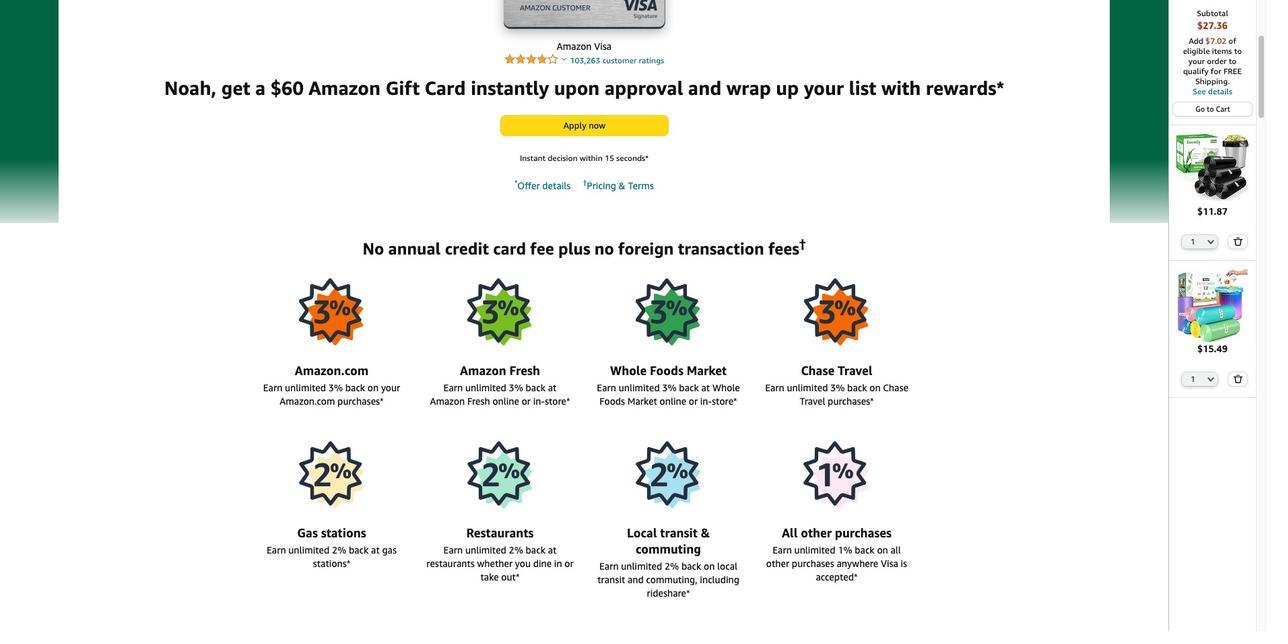 Task type: locate. For each thing, give the bounding box(es) containing it.
1 vertical spatial whole
[[713, 382, 740, 393]]

decision
[[548, 153, 578, 163]]

2 store* from the left
[[712, 395, 737, 407]]

your inside of eligible items to your order to qualify for free shipping.
[[1189, 56, 1205, 66]]

1 horizontal spatial market
[[687, 363, 727, 378]]

3% image for amazon.com
[[295, 274, 369, 347]]

apply now button
[[501, 116, 668, 135]]

3%
[[329, 382, 343, 393], [509, 382, 523, 393], [662, 382, 677, 393], [831, 382, 845, 393]]

and left the commuting,
[[628, 574, 644, 585]]

& left terms
[[619, 180, 626, 191]]

0 vertical spatial foods
[[650, 363, 684, 378]]

on inside chase travel earn unlimited 3% back on chase travel purchases*
[[870, 382, 881, 393]]

0 horizontal spatial fresh
[[467, 395, 490, 407]]

0 vertical spatial details
[[1209, 86, 1233, 96]]

back inside the all other purchases earn unlimited 1% back on all other purchases anywhere visa is accepted*
[[855, 544, 875, 555]]

and
[[688, 76, 722, 99], [628, 574, 644, 585]]

in-
[[533, 395, 545, 407], [701, 395, 712, 407]]

at inside restaurants earn unlimited 2% back at restaurants whether you dine in or take out*
[[548, 544, 557, 555]]

online inside amazon fresh earn unlimited 3% back at amazon fresh online or in-store*
[[493, 395, 519, 407]]

1 horizontal spatial other
[[801, 525, 832, 540]]

1 horizontal spatial online
[[660, 395, 687, 407]]

2 3% from the left
[[509, 382, 523, 393]]

rideshare*
[[647, 587, 690, 599]]

0 horizontal spatial travel
[[800, 395, 826, 407]]

purchases up 1%
[[835, 525, 892, 540]]

chase
[[801, 363, 835, 378], [883, 382, 909, 393]]

2 online from the left
[[660, 395, 687, 407]]

or inside restaurants earn unlimited 2% back at restaurants whether you dine in or take out*
[[565, 558, 574, 569]]

3 3% from the left
[[662, 382, 677, 393]]

whole foods market earn unlimited 3% back at whole foods market online or in-store*
[[597, 363, 740, 407]]

or inside amazon fresh earn unlimited 3% back at amazon fresh online or in-store*
[[522, 395, 531, 407]]

0 horizontal spatial foods
[[600, 395, 625, 407]]

foods
[[650, 363, 684, 378], [600, 395, 625, 407]]

1 horizontal spatial 2%
[[509, 544, 523, 555]]

accepted*
[[816, 571, 858, 582]]

1 vertical spatial chase
[[883, 382, 909, 393]]

1 vertical spatial market
[[628, 395, 657, 407]]

None submit
[[1229, 235, 1247, 248], [1229, 373, 1247, 386], [1229, 235, 1247, 248], [1229, 373, 1247, 386]]

1 in- from the left
[[533, 395, 545, 407]]

card
[[493, 239, 526, 258]]

0 horizontal spatial or
[[522, 395, 531, 407]]

dropdown image
[[1208, 377, 1215, 382]]

0 horizontal spatial in-
[[533, 395, 545, 407]]

1 1 from the top
[[1191, 237, 1196, 246]]

0 vertical spatial delete image
[[1234, 237, 1243, 246]]

1 left dropdown icon
[[1191, 237, 1196, 246]]

foreign
[[619, 239, 674, 258]]

0 horizontal spatial details
[[543, 180, 571, 191]]

purchases up accepted*
[[792, 558, 835, 569]]

0 horizontal spatial chase
[[801, 363, 835, 378]]

1% image
[[800, 436, 874, 510]]

1 purchases* from the left
[[338, 395, 384, 407]]

of eligible items to your order to qualify for free shipping.
[[1184, 36, 1243, 86]]

& for terms
[[619, 180, 626, 191]]

order
[[1207, 56, 1227, 66]]

in- inside amazon fresh earn unlimited 3% back at amazon fresh online or in-store*
[[533, 395, 545, 407]]

0 horizontal spatial 2% image
[[295, 436, 369, 510]]

apply
[[564, 120, 587, 130]]

get
[[222, 76, 250, 99]]

delete image
[[1234, 237, 1243, 246], [1234, 375, 1243, 384]]

0 vertical spatial transit
[[660, 525, 698, 540]]

is
[[901, 558, 908, 569]]

3% image for whole
[[632, 274, 705, 347]]

1 vertical spatial travel
[[800, 395, 826, 407]]

no
[[363, 239, 384, 258]]

other down all
[[767, 558, 790, 569]]

1 3% from the left
[[329, 382, 343, 393]]

1 horizontal spatial &
[[701, 525, 710, 540]]

2 horizontal spatial 2% image
[[632, 436, 705, 510]]

delete image right dropdown icon
[[1234, 237, 1243, 246]]

travel
[[838, 363, 873, 378], [800, 395, 826, 407]]

amazon.com earn unlimited 3% back on your amazon.com purchases*
[[263, 363, 400, 407]]

visa up the 103,263  customer ratings "link"
[[594, 40, 612, 52]]

within
[[580, 153, 603, 163]]

noah, get a $60 amazon gift card instantly upon approval and wrap up your list with rewards*
[[164, 76, 1005, 99]]

to
[[1235, 46, 1243, 56], [1229, 56, 1237, 66], [1207, 104, 1215, 113]]

1 vertical spatial your
[[804, 76, 844, 99]]

on
[[368, 382, 379, 393], [870, 382, 881, 393], [877, 544, 888, 555], [704, 560, 715, 572]]

0 horizontal spatial other
[[767, 558, 790, 569]]

transit up commuting
[[660, 525, 698, 540]]

1 horizontal spatial purchases
[[835, 525, 892, 540]]

2% up stations*
[[332, 544, 346, 555]]

other right all
[[801, 525, 832, 540]]

1 left dropdown image
[[1191, 375, 1196, 384]]

details up cart
[[1209, 86, 1233, 96]]

1 2% image from the left
[[295, 436, 369, 510]]

2 purchases* from the left
[[828, 395, 874, 407]]

0 horizontal spatial online
[[493, 395, 519, 407]]

&
[[619, 180, 626, 191], [701, 525, 710, 540]]

2% inside restaurants earn unlimited 2% back at restaurants whether you dine in or take out*
[[509, 544, 523, 555]]

103,263  customer ratings link
[[570, 55, 664, 65]]

instant
[[520, 153, 546, 163]]

0 vertical spatial other
[[801, 525, 832, 540]]

1 horizontal spatial foods
[[650, 363, 684, 378]]

1.2 gallon/330pcs strong trash bags colorful clear garbage bags by teivio, bathroom trash can bin liners, small plastic bags for home office kitchen, multicolor image
[[1176, 269, 1250, 342]]

1 vertical spatial delete image
[[1234, 375, 1243, 384]]

& up commuting
[[701, 525, 710, 540]]

1 horizontal spatial 2% image
[[464, 436, 537, 510]]

3% image
[[295, 274, 369, 347], [464, 274, 537, 347], [632, 274, 705, 347], [800, 274, 874, 347]]

now
[[589, 120, 606, 130]]

2 3% image from the left
[[464, 274, 537, 347]]

4 3% image from the left
[[800, 274, 874, 347]]

or inside whole foods market earn unlimited 3% back at whole foods market online or in-store*
[[689, 395, 698, 407]]

2% image up 'restaurants'
[[464, 436, 537, 510]]

$60
[[271, 76, 304, 99]]

2 in- from the left
[[701, 395, 712, 407]]

subtotal $27.36
[[1197, 8, 1229, 31]]

2 horizontal spatial your
[[1189, 56, 1205, 66]]

instant decision within 15 seconds*
[[520, 153, 649, 163]]

2 vertical spatial your
[[381, 382, 400, 393]]

to right order at the top
[[1229, 56, 1237, 66]]

0 horizontal spatial market
[[628, 395, 657, 407]]

3 3% image from the left
[[632, 274, 705, 347]]

1 horizontal spatial purchases*
[[828, 395, 874, 407]]

transit left the commuting,
[[598, 574, 625, 585]]

store*
[[545, 395, 570, 407], [712, 395, 737, 407]]

0 vertical spatial &
[[619, 180, 626, 191]]

2% image up stations
[[295, 436, 369, 510]]

† inside the † pricing & terms
[[583, 179, 587, 187]]

1 horizontal spatial fresh
[[510, 363, 540, 378]]

0 horizontal spatial &
[[619, 180, 626, 191]]

0 horizontal spatial whole
[[610, 363, 647, 378]]

1
[[1191, 237, 1196, 246], [1191, 375, 1196, 384]]

2 2% image from the left
[[464, 436, 537, 510]]

approval
[[605, 76, 684, 99]]

1 horizontal spatial or
[[565, 558, 574, 569]]

customer
[[603, 55, 637, 65]]

go
[[1196, 104, 1205, 113]]

unlimited inside restaurants earn unlimited 2% back at restaurants whether you dine in or take out*
[[465, 544, 507, 555]]

2 1 from the top
[[1191, 375, 1196, 384]]

1 horizontal spatial †
[[800, 236, 806, 251]]

103,263
[[570, 55, 601, 65]]

1 vertical spatial other
[[767, 558, 790, 569]]

& inside the † pricing & terms
[[619, 180, 626, 191]]

at
[[548, 382, 557, 393], [702, 382, 710, 393], [371, 544, 380, 555], [548, 544, 557, 555]]

1 vertical spatial 1
[[1191, 375, 1196, 384]]

free
[[1224, 66, 1242, 76]]

purchases
[[835, 525, 892, 540], [792, 558, 835, 569]]

0 horizontal spatial 2%
[[332, 544, 346, 555]]

0 horizontal spatial purchases*
[[338, 395, 384, 407]]

1 vertical spatial details
[[543, 180, 571, 191]]

0 vertical spatial market
[[687, 363, 727, 378]]

1 vertical spatial and
[[628, 574, 644, 585]]

on inside 'amazon.com earn unlimited 3% back on your amazon.com purchases*'
[[368, 382, 379, 393]]

plus
[[558, 239, 591, 258]]

including
[[700, 574, 740, 585]]

add $7.02
[[1189, 36, 1229, 46]]

0 horizontal spatial and
[[628, 574, 644, 585]]

earn inside amazon fresh earn unlimited 3% back at amazon fresh online or in-store*
[[444, 382, 463, 393]]

delete image for $15.49
[[1234, 375, 1243, 384]]

1 delete image from the top
[[1234, 237, 1243, 246]]

your
[[1189, 56, 1205, 66], [804, 76, 844, 99], [381, 382, 400, 393]]

market
[[687, 363, 727, 378], [628, 395, 657, 407]]

your inside 'amazon.com earn unlimited 3% back on your amazon.com purchases*'
[[381, 382, 400, 393]]

0 horizontal spatial store*
[[545, 395, 570, 407]]

and inside local transit & commuting earn unlimited 2% back on local transit and commuting, including rideshare*
[[628, 574, 644, 585]]

gas
[[382, 544, 397, 555]]

1 store* from the left
[[545, 395, 570, 407]]

local transit & commuting earn unlimited 2% back on local transit and commuting, including rideshare*
[[598, 525, 740, 599]]

back inside chase travel earn unlimited 3% back on chase travel purchases*
[[848, 382, 867, 393]]

earn
[[263, 382, 283, 393], [444, 382, 463, 393], [597, 382, 616, 393], [765, 382, 785, 393], [267, 544, 286, 555], [444, 544, 463, 555], [773, 544, 792, 555], [600, 560, 619, 572]]

no annual credit card fee plus no foreign transaction fees †
[[363, 236, 806, 258]]

fee
[[530, 239, 554, 258]]

1 horizontal spatial visa
[[881, 558, 899, 569]]

2% inside gas stations earn unlimited 2% back at gas stations*
[[332, 544, 346, 555]]

2 horizontal spatial 2%
[[665, 560, 679, 572]]

2% image
[[295, 436, 369, 510], [464, 436, 537, 510], [632, 436, 705, 510]]

0 vertical spatial 1
[[1191, 237, 1196, 246]]

you
[[515, 558, 531, 569]]

* offer details
[[515, 179, 573, 191]]

1 vertical spatial visa
[[881, 558, 899, 569]]

2% up the commuting,
[[665, 560, 679, 572]]

transit
[[660, 525, 698, 540], [598, 574, 625, 585]]

stations
[[321, 525, 366, 540]]

$11.87
[[1198, 205, 1228, 217]]

details right offer
[[543, 180, 571, 191]]

card
[[425, 76, 466, 99]]

unlimited inside amazon fresh earn unlimited 3% back at amazon fresh online or in-store*
[[465, 382, 507, 393]]

visa
[[594, 40, 612, 52], [881, 558, 899, 569]]

1 horizontal spatial store*
[[712, 395, 737, 407]]

0 vertical spatial and
[[688, 76, 722, 99]]

0 vertical spatial purchases
[[835, 525, 892, 540]]

0 vertical spatial your
[[1189, 56, 1205, 66]]

2% image for gas
[[295, 436, 369, 510]]

delete image right dropdown image
[[1234, 375, 1243, 384]]

eligible
[[1184, 46, 1210, 56]]

amazon.com
[[295, 363, 369, 378], [280, 395, 335, 407]]

to right items
[[1235, 46, 1243, 56]]

0 horizontal spatial your
[[381, 382, 400, 393]]

annual
[[388, 239, 441, 258]]

with
[[882, 76, 921, 99]]

2 horizontal spatial or
[[689, 395, 698, 407]]

1 vertical spatial fresh
[[467, 395, 490, 407]]

purchases* inside chase travel earn unlimited 3% back on chase travel purchases*
[[828, 395, 874, 407]]

go to cart
[[1196, 104, 1231, 113]]

1 vertical spatial &
[[701, 525, 710, 540]]

unlimited inside whole foods market earn unlimited 3% back at whole foods market online or in-store*
[[619, 382, 660, 393]]

3 2% image from the left
[[632, 436, 705, 510]]

2 delete image from the top
[[1234, 375, 1243, 384]]

1 vertical spatial †
[[800, 236, 806, 251]]

0 vertical spatial †
[[583, 179, 587, 187]]

to right go
[[1207, 104, 1215, 113]]

at inside amazon fresh earn unlimited 3% back at amazon fresh online or in-store*
[[548, 382, 557, 393]]

1 vertical spatial purchases
[[792, 558, 835, 569]]

1 vertical spatial transit
[[598, 574, 625, 585]]

3% image for chase
[[800, 274, 874, 347]]

commuting,
[[646, 574, 698, 585]]

items
[[1212, 46, 1233, 56]]

back inside gas stations earn unlimited 2% back at gas stations*
[[349, 544, 369, 555]]

& inside local transit & commuting earn unlimited 2% back on local transit and commuting, including rideshare*
[[701, 525, 710, 540]]

amazon fresh earn unlimited 3% back at amazon fresh online or in-store*
[[430, 363, 570, 407]]

noah,
[[164, 76, 217, 99]]

1 3% image from the left
[[295, 274, 369, 347]]

back inside restaurants earn unlimited 2% back at restaurants whether you dine in or take out*
[[526, 544, 546, 555]]

back inside 'amazon.com earn unlimited 3% back on your amazon.com purchases*'
[[345, 382, 365, 393]]

back inside whole foods market earn unlimited 3% back at whole foods market online or in-store*
[[679, 382, 699, 393]]

fresh
[[510, 363, 540, 378], [467, 395, 490, 407]]

2% image up local
[[632, 436, 705, 510]]

wrap
[[727, 76, 771, 99]]

1 horizontal spatial in-
[[701, 395, 712, 407]]

2% up "you"
[[509, 544, 523, 555]]

$15.49
[[1198, 343, 1228, 355]]

& for commuting
[[701, 525, 710, 540]]

4 3% from the left
[[831, 382, 845, 393]]

1 online from the left
[[493, 395, 519, 407]]

0 horizontal spatial †
[[583, 179, 587, 187]]

2% inside local transit & commuting earn unlimited 2% back on local transit and commuting, including rideshare*
[[665, 560, 679, 572]]

or
[[522, 395, 531, 407], [689, 395, 698, 407], [565, 558, 574, 569]]

visa left is
[[881, 558, 899, 569]]

1 horizontal spatial travel
[[838, 363, 873, 378]]

0 horizontal spatial purchases
[[792, 558, 835, 569]]

purchases*
[[338, 395, 384, 407], [828, 395, 874, 407]]

and left wrap
[[688, 76, 722, 99]]

0 horizontal spatial visa
[[594, 40, 612, 52]]

rewards*
[[926, 76, 1005, 99]]



Task type: describe. For each thing, give the bounding box(es) containing it.
a
[[255, 76, 266, 99]]

1 horizontal spatial chase
[[883, 382, 909, 393]]

gift
[[386, 76, 420, 99]]

earn inside gas stations earn unlimited 2% back at gas stations*
[[267, 544, 286, 555]]

at inside whole foods market earn unlimited 3% back at whole foods market online or in-store*
[[702, 382, 710, 393]]

terms
[[628, 180, 654, 191]]

all
[[891, 544, 901, 555]]

gas stations earn unlimited 2% back at gas stations*
[[267, 525, 397, 569]]

all
[[782, 525, 798, 540]]

gas
[[297, 525, 318, 540]]

unlimited inside the all other purchases earn unlimited 1% back on all other purchases anywhere visa is accepted*
[[795, 544, 836, 555]]

see details link
[[1176, 86, 1250, 96]]

earn inside restaurants earn unlimited 2% back at restaurants whether you dine in or take out*
[[444, 544, 463, 555]]

earn inside chase travel earn unlimited 3% back on chase travel purchases*
[[765, 382, 785, 393]]

1 horizontal spatial your
[[804, 76, 844, 99]]

store* inside whole foods market earn unlimited 3% back at whole foods market online or in-store*
[[712, 395, 737, 407]]

out*
[[501, 571, 520, 582]]

earn inside 'amazon.com earn unlimited 3% back on your amazon.com purchases*'
[[263, 382, 283, 393]]

0 vertical spatial amazon.com
[[295, 363, 369, 378]]

store* inside amazon fresh earn unlimited 3% back at amazon fresh online or in-store*
[[545, 395, 570, 407]]

$27.36
[[1198, 20, 1228, 31]]

unlimited inside chase travel earn unlimited 3% back on chase travel purchases*
[[787, 382, 828, 393]]

see
[[1193, 86, 1206, 96]]

0 horizontal spatial transit
[[598, 574, 625, 585]]

go to cart link
[[1174, 102, 1252, 116]]

pricing
[[587, 180, 616, 191]]

in
[[554, 558, 562, 569]]

0 vertical spatial whole
[[610, 363, 647, 378]]

up
[[776, 76, 799, 99]]

commuting
[[636, 541, 701, 556]]

3% image for amazon
[[464, 274, 537, 347]]

dropdown image
[[1208, 239, 1215, 244]]

3% inside amazon fresh earn unlimited 3% back at amazon fresh online or in-store*
[[509, 382, 523, 393]]

transaction
[[678, 239, 765, 258]]

ratings
[[639, 55, 664, 65]]

no
[[595, 239, 614, 258]]

1 vertical spatial foods
[[600, 395, 625, 407]]

see details
[[1193, 86, 1233, 96]]

† inside no annual credit card fee plus no foreign transaction fees †
[[800, 236, 806, 251]]

1 for $15.49
[[1191, 375, 1196, 384]]

hommaly 1.2 gallon 240 pcs small black trash bags, strong garbage bags, bathroom trash can bin liners unscented, mini plastic bags for office, waste basket liner, fit 3,4.5,6 liters, 0.5,0.8,1,1.2 gal image
[[1176, 131, 1250, 205]]

1 horizontal spatial details
[[1209, 86, 1233, 96]]

anywhere
[[837, 558, 879, 569]]

back inside amazon fresh earn unlimited 3% back at amazon fresh online or in-store*
[[526, 382, 546, 393]]

shipping.
[[1196, 76, 1230, 86]]

restaurants earn unlimited 2% back at restaurants whether you dine in or take out*
[[427, 525, 574, 582]]

dine
[[533, 558, 552, 569]]

restaurants
[[427, 558, 475, 569]]

on inside local transit & commuting earn unlimited 2% back on local transit and commuting, including rideshare*
[[704, 560, 715, 572]]

of
[[1229, 36, 1237, 46]]

1%
[[838, 544, 853, 555]]

fees
[[769, 239, 800, 258]]

delete image for $11.87
[[1234, 237, 1243, 246]]

0 vertical spatial fresh
[[510, 363, 540, 378]]

1 for $11.87
[[1191, 237, 1196, 246]]

$7.02
[[1206, 36, 1227, 46]]

in- inside whole foods market earn unlimited 3% back at whole foods market online or in-store*
[[701, 395, 712, 407]]

1 horizontal spatial whole
[[713, 382, 740, 393]]

seconds*
[[617, 153, 649, 163]]

unlimited inside 'amazon.com earn unlimited 3% back on your amazon.com purchases*'
[[285, 382, 326, 393]]

† pricing & terms
[[583, 179, 654, 191]]

for
[[1211, 66, 1222, 76]]

1 horizontal spatial and
[[688, 76, 722, 99]]

chase travel earn unlimited 3% back on chase travel purchases*
[[765, 363, 909, 407]]

3% inside 'amazon.com earn unlimited 3% back on your amazon.com purchases*'
[[329, 382, 343, 393]]

earn inside the all other purchases earn unlimited 1% back on all other purchases anywhere visa is accepted*
[[773, 544, 792, 555]]

online inside whole foods market earn unlimited 3% back at whole foods market online or in-store*
[[660, 395, 687, 407]]

subtotal
[[1197, 8, 1229, 18]]

0 vertical spatial visa
[[594, 40, 612, 52]]

add
[[1189, 36, 1204, 46]]

earn inside local transit & commuting earn unlimited 2% back on local transit and commuting, including rideshare*
[[600, 560, 619, 572]]

restaurants
[[467, 525, 534, 540]]

103,263  customer ratings
[[570, 55, 664, 65]]

3% inside chase travel earn unlimited 3% back on chase travel purchases*
[[831, 382, 845, 393]]

all other purchases earn unlimited 1% back on all other purchases anywhere visa is accepted*
[[767, 525, 908, 582]]

list
[[849, 76, 877, 99]]

local
[[627, 525, 657, 540]]

whether
[[477, 558, 513, 569]]

0 vertical spatial travel
[[838, 363, 873, 378]]

3% inside whole foods market earn unlimited 3% back at whole foods market online or in-store*
[[662, 382, 677, 393]]

*
[[515, 179, 518, 187]]

on inside the all other purchases earn unlimited 1% back on all other purchases anywhere visa is accepted*
[[877, 544, 888, 555]]

upon
[[554, 76, 600, 99]]

back inside local transit & commuting earn unlimited 2% back on local transit and commuting, including rideshare*
[[682, 560, 702, 572]]

15
[[605, 153, 614, 163]]

cart
[[1216, 104, 1231, 113]]

visa inside the all other purchases earn unlimited 1% back on all other purchases anywhere visa is accepted*
[[881, 558, 899, 569]]

take
[[481, 571, 499, 582]]

unlimited inside gas stations earn unlimited 2% back at gas stations*
[[289, 544, 330, 555]]

instantly
[[471, 76, 549, 99]]

2% image for restaurants
[[464, 436, 537, 510]]

popover image
[[562, 57, 567, 60]]

2% image for local
[[632, 436, 705, 510]]

details inside * offer details
[[543, 180, 571, 191]]

apply now
[[564, 120, 606, 130]]

stations*
[[313, 558, 351, 569]]

1 horizontal spatial transit
[[660, 525, 698, 540]]

qualify
[[1184, 66, 1209, 76]]

0 vertical spatial chase
[[801, 363, 835, 378]]

purchases* inside 'amazon.com earn unlimited 3% back on your amazon.com purchases*'
[[338, 395, 384, 407]]

earn inside whole foods market earn unlimited 3% back at whole foods market online or in-store*
[[597, 382, 616, 393]]

offer
[[518, 180, 540, 191]]

1 vertical spatial amazon.com
[[280, 395, 335, 407]]

at inside gas stations earn unlimited 2% back at gas stations*
[[371, 544, 380, 555]]

amazon visa
[[557, 40, 612, 52]]

unlimited inside local transit & commuting earn unlimited 2% back on local transit and commuting, including rideshare*
[[621, 560, 662, 572]]

local
[[718, 560, 738, 572]]



Task type: vqa. For each thing, say whether or not it's contained in the screenshot.
topmost Amazon.com
yes



